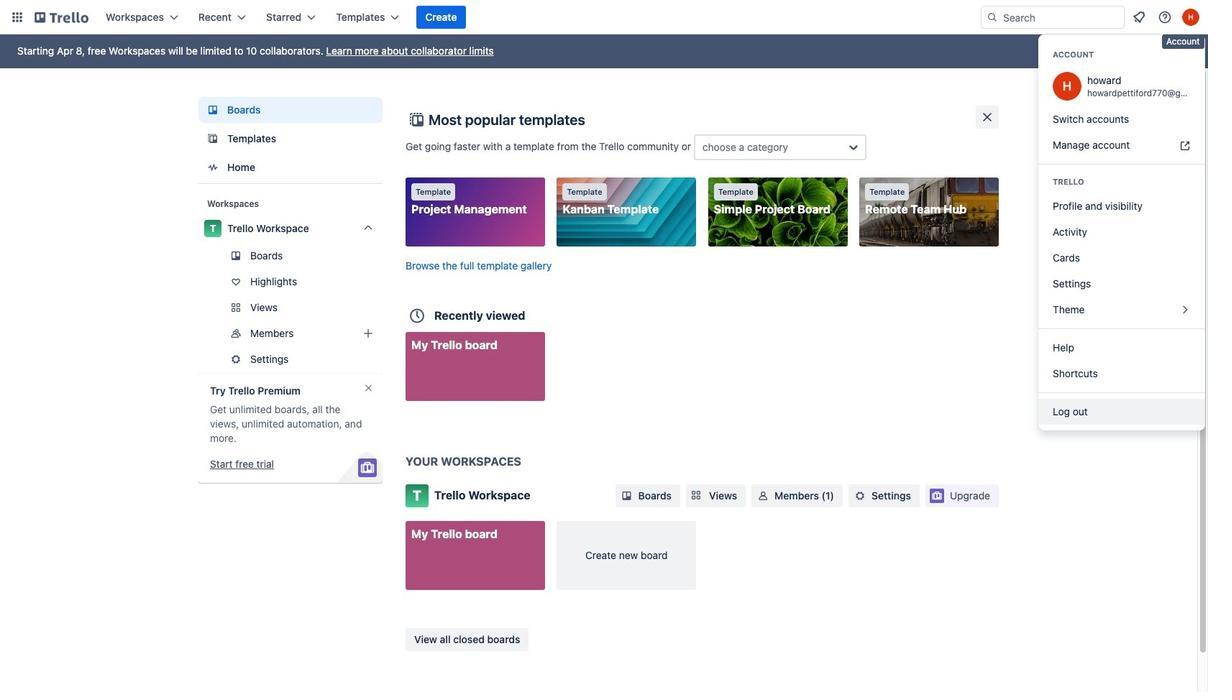 Task type: vqa. For each thing, say whether or not it's contained in the screenshot.
see
no



Task type: describe. For each thing, give the bounding box(es) containing it.
sm image
[[620, 489, 634, 503]]

0 notifications image
[[1131, 9, 1148, 26]]

search image
[[987, 12, 998, 23]]

add image
[[360, 325, 377, 342]]

howard (howard38800628) image
[[1182, 9, 1200, 26]]

howard (howard38800628) image
[[1053, 72, 1082, 101]]

2 sm image from the left
[[853, 489, 867, 503]]

template board image
[[204, 130, 222, 147]]

1 sm image from the left
[[756, 489, 770, 503]]



Task type: locate. For each thing, give the bounding box(es) containing it.
back to home image
[[35, 6, 88, 29]]

tooltip
[[1162, 35, 1204, 49]]

sm image
[[756, 489, 770, 503], [853, 489, 867, 503]]

primary element
[[0, 0, 1208, 35]]

Search field
[[998, 7, 1124, 27]]

board image
[[204, 101, 222, 119]]

1 horizontal spatial sm image
[[853, 489, 867, 503]]

open information menu image
[[1158, 10, 1172, 24]]

0 horizontal spatial sm image
[[756, 489, 770, 503]]

home image
[[204, 159, 222, 176]]



